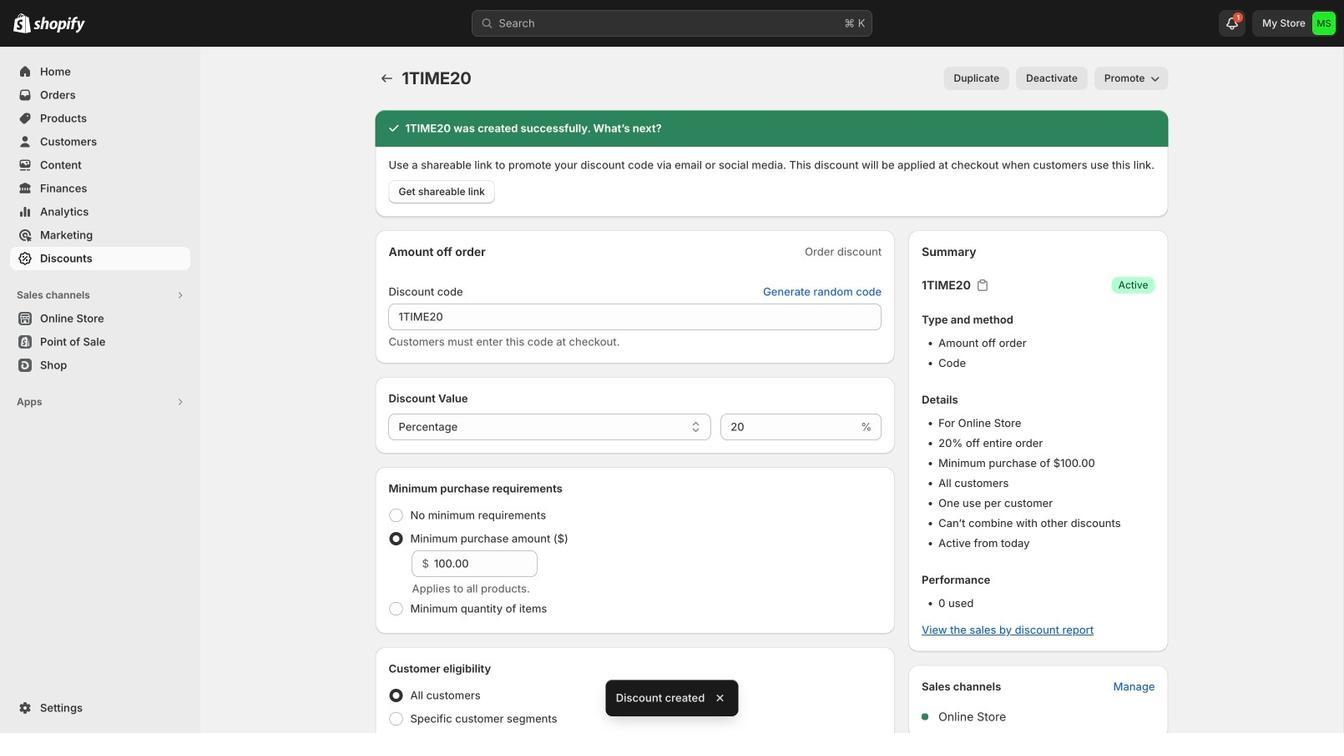 Task type: locate. For each thing, give the bounding box(es) containing it.
None text field
[[389, 304, 882, 331]]

my store image
[[1313, 12, 1336, 35]]

None text field
[[721, 414, 858, 441]]

1 horizontal spatial shopify image
[[33, 16, 85, 33]]

shopify image
[[13, 13, 31, 33], [33, 16, 85, 33]]

0.00 text field
[[434, 551, 537, 578]]

0 horizontal spatial shopify image
[[13, 13, 31, 33]]



Task type: vqa. For each thing, say whether or not it's contained in the screenshot.
the right Shopify image
yes



